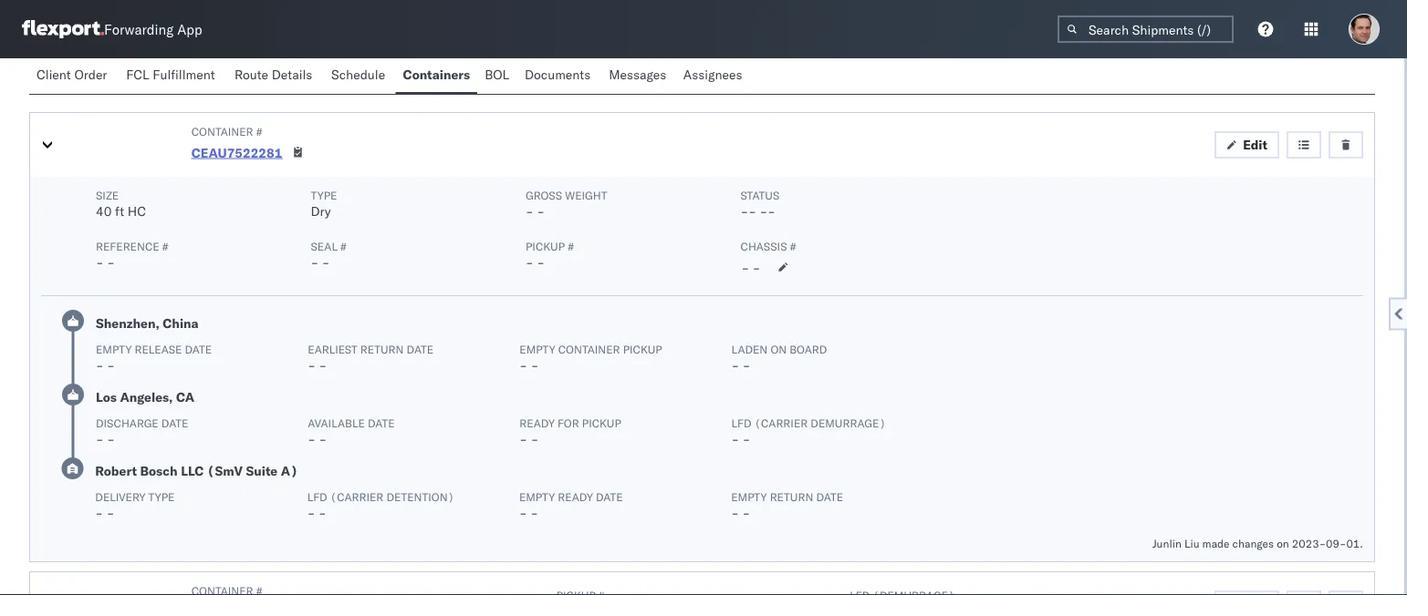 Task type: describe. For each thing, give the bounding box(es) containing it.
return for earliest return date - -
[[360, 343, 404, 356]]

weight
[[565, 188, 607, 202]]

+
[[1265, 49, 1272, 65]]

made
[[1203, 537, 1230, 551]]

changes
[[1233, 537, 1274, 551]]

ready
[[520, 417, 555, 430]]

liu
[[1185, 537, 1200, 551]]

llc
[[181, 464, 204, 480]]

robert bosch llc (smv suite a)
[[95, 464, 298, 480]]

empty ready date - -
[[519, 491, 623, 522]]

discharge
[[96, 417, 159, 430]]

details
[[272, 67, 312, 83]]

seal # - -
[[311, 240, 347, 271]]

china
[[163, 316, 199, 332]]

pickup
[[526, 240, 565, 253]]

# for reference # - -
[[162, 240, 168, 253]]

+ add container
[[1265, 49, 1364, 65]]

schedule
[[331, 67, 385, 83]]

(smv
[[207, 464, 243, 480]]

reference
[[96, 240, 159, 253]]

assignees
[[683, 67, 742, 83]]

chassis #
[[741, 240, 796, 253]]

client order
[[37, 67, 107, 83]]

board
[[790, 343, 827, 356]]

container inside + add container 'button'
[[1304, 49, 1364, 65]]

size 40 ft hc
[[96, 188, 146, 219]]

shenzhen,
[[96, 316, 160, 332]]

container
[[558, 343, 620, 356]]

fcl
[[126, 67, 149, 83]]

ceau7522281
[[191, 144, 282, 160]]

status
[[741, 188, 780, 202]]

containers: 3
[[29, 40, 165, 68]]

containers button
[[396, 58, 477, 94]]

discharge date - -
[[96, 417, 188, 448]]

date for earliest return date - -
[[407, 343, 434, 356]]

2023-
[[1292, 537, 1326, 551]]

type
[[148, 491, 175, 504]]

container #
[[191, 125, 262, 138]]

lfd (carrier detention) - -
[[307, 491, 455, 522]]

empty for empty release date - -
[[96, 343, 132, 356]]

los angeles, ca
[[96, 390, 194, 406]]

detention)
[[386, 491, 455, 504]]

forwarding
[[104, 21, 174, 38]]

messages button
[[602, 58, 676, 94]]

laden on board - -
[[731, 343, 827, 374]]

angeles,
[[120, 390, 173, 406]]

delivery
[[95, 491, 146, 504]]

bosch
[[140, 464, 178, 480]]

available date - -
[[308, 417, 395, 448]]

demurrage)
[[811, 417, 886, 430]]

date inside discharge date - -
[[161, 417, 188, 430]]

empty container pickup - -
[[520, 343, 662, 374]]

lfd (carrier demurrage) - -
[[731, 417, 886, 448]]

1 vertical spatial on
[[1277, 537, 1289, 551]]

earliest
[[308, 343, 357, 356]]

40
[[96, 204, 112, 219]]

add
[[1276, 49, 1300, 65]]

ft
[[115, 204, 124, 219]]

bol button
[[477, 58, 517, 94]]

date for empty release date - -
[[185, 343, 212, 356]]

route
[[234, 67, 268, 83]]

empty release date - -
[[96, 343, 212, 374]]

(carrier for lfd (carrier demurrage) - -
[[754, 417, 808, 430]]

forwarding app link
[[22, 20, 202, 38]]

client order button
[[29, 58, 119, 94]]

3
[[151, 40, 165, 68]]

pickup for -
[[582, 417, 621, 430]]

release
[[135, 343, 182, 356]]

empty for empty return date - -
[[731, 491, 767, 504]]

route details
[[234, 67, 312, 83]]

# for seal # - -
[[340, 240, 347, 253]]



Task type: locate. For each thing, give the bounding box(es) containing it.
0 horizontal spatial (carrier
[[330, 491, 384, 504]]

lfd for lfd (carrier detention) - -
[[307, 491, 327, 504]]

client
[[37, 67, 71, 83]]

expand
[[1172, 49, 1218, 65]]

expand all
[[1172, 49, 1236, 65]]

1 vertical spatial lfd
[[307, 491, 327, 504]]

empty inside the empty return date - -
[[731, 491, 767, 504]]

# for pickup # - -
[[568, 240, 574, 253]]

date inside the "empty ready date - -"
[[596, 491, 623, 504]]

(carrier for lfd (carrier detention) - -
[[330, 491, 384, 504]]

bol
[[485, 67, 509, 83]]

empty for empty container pickup - -
[[520, 343, 555, 356]]

return inside earliest return date - -
[[360, 343, 404, 356]]

(carrier down laden on board - -
[[754, 417, 808, 430]]

schedule button
[[324, 58, 396, 94]]

earliest return date - -
[[308, 343, 434, 374]]

date inside earliest return date - -
[[407, 343, 434, 356]]

0 vertical spatial lfd
[[731, 417, 752, 430]]

(carrier inside lfd (carrier demurrage) - -
[[754, 417, 808, 430]]

(carrier
[[754, 417, 808, 430], [330, 491, 384, 504]]

1 vertical spatial pickup
[[582, 417, 621, 430]]

# right chassis
[[790, 240, 796, 253]]

pickup for date
[[623, 343, 662, 356]]

app
[[177, 21, 202, 38]]

expand all button
[[1161, 44, 1247, 72]]

ca
[[176, 390, 194, 406]]

lfd inside lfd (carrier demurrage) - -
[[731, 417, 752, 430]]

available
[[308, 417, 365, 430]]

date right available
[[368, 417, 395, 430]]

Search Shipments (/) text field
[[1058, 16, 1234, 43]]

documents
[[525, 67, 591, 83]]

-
[[526, 204, 534, 219], [537, 204, 545, 219], [741, 204, 749, 219], [749, 204, 756, 219], [760, 204, 768, 219], [768, 204, 776, 219], [96, 255, 104, 271], [107, 255, 115, 271], [311, 255, 319, 271], [322, 255, 330, 271], [526, 255, 534, 271], [537, 255, 545, 271], [742, 260, 749, 276], [753, 260, 761, 276], [96, 358, 104, 374], [107, 358, 115, 374], [308, 358, 316, 374], [319, 358, 327, 374], [520, 358, 528, 374], [531, 358, 539, 374], [731, 358, 739, 374], [743, 358, 751, 374], [96, 432, 104, 448], [107, 432, 115, 448], [308, 432, 316, 448], [319, 432, 327, 448], [520, 432, 528, 448], [531, 432, 539, 448], [731, 432, 739, 448], [743, 432, 751, 448], [95, 506, 103, 522], [106, 506, 114, 522], [307, 506, 315, 522], [318, 506, 326, 522], [519, 506, 527, 522], [530, 506, 538, 522], [731, 506, 739, 522], [742, 506, 750, 522]]

1 horizontal spatial (carrier
[[754, 417, 808, 430]]

date inside empty release date - -
[[185, 343, 212, 356]]

assignees button
[[676, 58, 753, 94]]

0 vertical spatial on
[[771, 343, 787, 356]]

# right reference
[[162, 240, 168, 253]]

messages
[[609, 67, 666, 83]]

empty inside empty release date - -
[[96, 343, 132, 356]]

documents button
[[517, 58, 602, 94]]

empty inside empty container pickup - -
[[520, 343, 555, 356]]

0 horizontal spatial lfd
[[307, 491, 327, 504]]

# inside pickup # - -
[[568, 240, 574, 253]]

edit button
[[1215, 131, 1280, 159]]

1 horizontal spatial return
[[770, 491, 813, 504]]

edit
[[1243, 137, 1268, 153]]

container
[[1304, 49, 1364, 65], [191, 125, 253, 138]]

laden
[[731, 343, 768, 356]]

junlin liu made changes on 2023-09-01.
[[1153, 537, 1363, 551]]

fcl fulfillment
[[126, 67, 215, 83]]

empty return date - -
[[731, 491, 843, 522]]

0 vertical spatial return
[[360, 343, 404, 356]]

dry
[[311, 204, 331, 219]]

all
[[1221, 49, 1236, 65]]

size
[[96, 188, 119, 202]]

date
[[185, 343, 212, 356], [407, 343, 434, 356], [161, 417, 188, 430], [368, 417, 395, 430], [596, 491, 623, 504], [816, 491, 843, 504]]

on left the 2023- at the bottom right of the page
[[1277, 537, 1289, 551]]

order
[[74, 67, 107, 83]]

chassis
[[741, 240, 787, 253]]

seal
[[311, 240, 338, 253]]

pickup # - -
[[526, 240, 574, 271]]

date down ca at the bottom left of the page
[[161, 417, 188, 430]]

empty down lfd (carrier demurrage) - -
[[731, 491, 767, 504]]

return for empty return date - -
[[770, 491, 813, 504]]

return inside the empty return date - -
[[770, 491, 813, 504]]

empty for empty ready date - -
[[519, 491, 555, 504]]

date for empty return date - -
[[816, 491, 843, 504]]

01.
[[1346, 537, 1363, 551]]

return
[[360, 343, 404, 356], [770, 491, 813, 504]]

pickup right container
[[623, 343, 662, 356]]

fcl fulfillment button
[[119, 58, 227, 94]]

on right laden
[[771, 343, 787, 356]]

empty left container
[[520, 343, 555, 356]]

# for chassis #
[[790, 240, 796, 253]]

- -
[[742, 260, 761, 276]]

lfd inside lfd (carrier detention) - -
[[307, 491, 327, 504]]

1 horizontal spatial container
[[1304, 49, 1364, 65]]

date right ready
[[596, 491, 623, 504]]

los
[[96, 390, 117, 406]]

+ add container button
[[1254, 44, 1375, 72]]

1 vertical spatial container
[[191, 125, 253, 138]]

gross weight - -
[[526, 188, 607, 219]]

containers:
[[29, 40, 146, 68]]

pickup inside empty container pickup - -
[[623, 343, 662, 356]]

0 horizontal spatial return
[[360, 343, 404, 356]]

empty left ready
[[519, 491, 555, 504]]

lfd down laden
[[731, 417, 752, 430]]

# for container #
[[256, 125, 262, 138]]

date right earliest
[[407, 343, 434, 356]]

empty
[[96, 343, 132, 356], [520, 343, 555, 356], [519, 491, 555, 504], [731, 491, 767, 504]]

(carrier left 'detention)'
[[330, 491, 384, 504]]

delivery type - -
[[95, 491, 175, 522]]

container right add
[[1304, 49, 1364, 65]]

pickup
[[623, 343, 662, 356], [582, 417, 621, 430]]

1 vertical spatial return
[[770, 491, 813, 504]]

lfd for lfd (carrier demurrage) - -
[[731, 417, 752, 430]]

gross
[[526, 188, 562, 202]]

date for empty ready date - -
[[596, 491, 623, 504]]

lfd down available date - -
[[307, 491, 327, 504]]

for
[[558, 417, 579, 430]]

shenzhen, china
[[96, 316, 199, 332]]

# up ceau7522281
[[256, 125, 262, 138]]

pickup inside ready for pickup - -
[[582, 417, 621, 430]]

1 horizontal spatial on
[[1277, 537, 1289, 551]]

status -- --
[[741, 188, 780, 219]]

return right earliest
[[360, 343, 404, 356]]

type dry
[[311, 188, 337, 219]]

date inside the empty return date - -
[[816, 491, 843, 504]]

0 horizontal spatial pickup
[[582, 417, 621, 430]]

(carrier inside lfd (carrier detention) - -
[[330, 491, 384, 504]]

date down china
[[185, 343, 212, 356]]

hc
[[128, 204, 146, 219]]

junlin
[[1153, 537, 1182, 551]]

container up ceau7522281
[[191, 125, 253, 138]]

return down lfd (carrier demurrage) - -
[[770, 491, 813, 504]]

empty down shenzhen,
[[96, 343, 132, 356]]

empty inside the "empty ready date - -"
[[519, 491, 555, 504]]

suite
[[246, 464, 278, 480]]

# inside seal # - -
[[340, 240, 347, 253]]

type
[[311, 188, 337, 202]]

0 vertical spatial (carrier
[[754, 417, 808, 430]]

0 horizontal spatial container
[[191, 125, 253, 138]]

on inside laden on board - -
[[771, 343, 787, 356]]

# right the seal
[[340, 240, 347, 253]]

0 vertical spatial container
[[1304, 49, 1364, 65]]

1 vertical spatial (carrier
[[330, 491, 384, 504]]

ceau7522281 button
[[191, 144, 282, 160]]

date inside available date - -
[[368, 417, 395, 430]]

date down lfd (carrier demurrage) - -
[[816, 491, 843, 504]]

forwarding app
[[104, 21, 202, 38]]

a)
[[281, 464, 298, 480]]

0 horizontal spatial on
[[771, 343, 787, 356]]

robert
[[95, 464, 137, 480]]

ready for pickup - -
[[520, 417, 621, 448]]

pickup right "for"
[[582, 417, 621, 430]]

# right 'pickup' at the left top of page
[[568, 240, 574, 253]]

containers
[[403, 67, 470, 83]]

flexport. image
[[22, 20, 104, 38]]

fulfillment
[[153, 67, 215, 83]]

1 horizontal spatial pickup
[[623, 343, 662, 356]]

ready
[[558, 491, 593, 504]]

# inside reference # - -
[[162, 240, 168, 253]]

0 vertical spatial pickup
[[623, 343, 662, 356]]

1 horizontal spatial lfd
[[731, 417, 752, 430]]



Task type: vqa. For each thing, say whether or not it's contained in the screenshot.
Pickup Date Jan 12, 2023 (Actual)
no



